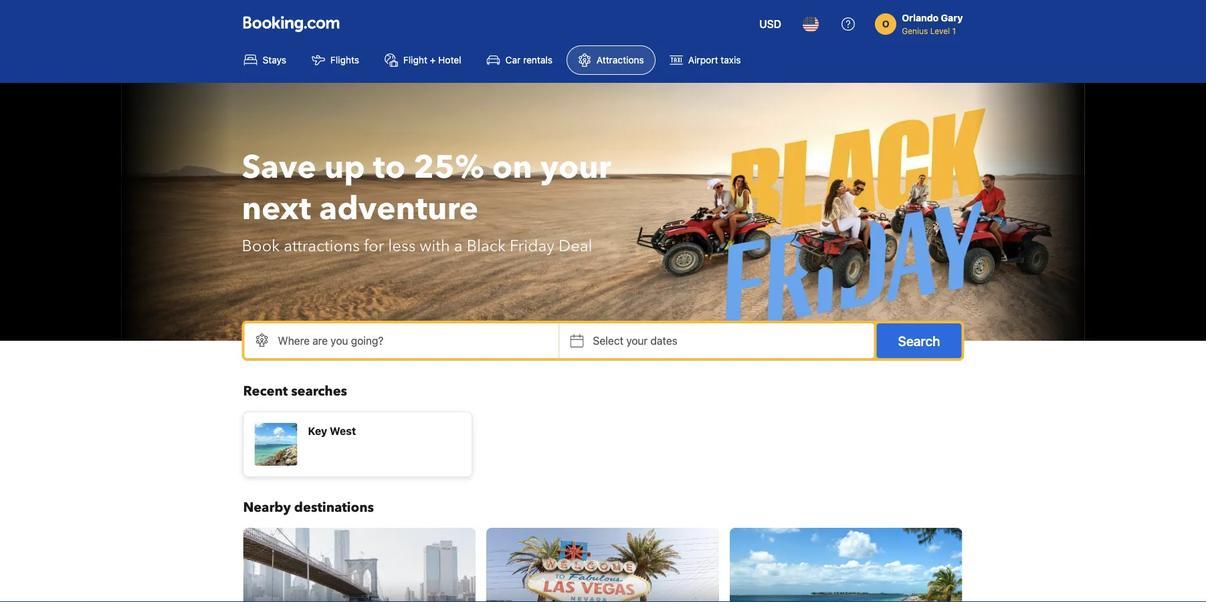 Task type: locate. For each thing, give the bounding box(es) containing it.
stays link
[[232, 45, 298, 75]]

car rentals
[[505, 55, 552, 66]]

nearby destinations
[[243, 499, 374, 517]]

o
[[882, 18, 889, 29]]

save up to 25% on your next adventure book attractions for less with a black friday deal
[[242, 146, 611, 257]]

booking.com image
[[243, 16, 339, 32]]

your right on
[[540, 146, 611, 190]]

destinations
[[294, 499, 374, 517]]

key
[[308, 425, 327, 438]]

stays
[[263, 55, 286, 66]]

flight + hotel
[[403, 55, 461, 66]]

1 horizontal spatial your
[[626, 335, 648, 347]]

flights
[[330, 55, 359, 66]]

usd button
[[751, 8, 789, 40]]

las vegas image
[[486, 528, 719, 603]]

level
[[930, 26, 950, 35]]

save
[[242, 146, 316, 190]]

for
[[364, 235, 384, 257]]

0 vertical spatial your
[[540, 146, 611, 190]]

your left dates
[[626, 335, 648, 347]]

attractions
[[284, 235, 360, 257]]

recent searches
[[243, 383, 347, 401]]

friday
[[510, 235, 555, 257]]

search button
[[877, 324, 962, 359]]

1 vertical spatial your
[[626, 335, 648, 347]]

car rentals link
[[475, 45, 564, 75]]

west
[[330, 425, 356, 438]]

airport
[[688, 55, 718, 66]]

black
[[467, 235, 506, 257]]

your account menu orlando gary genius level 1 element
[[875, 6, 968, 37]]

rentals
[[523, 55, 552, 66]]

0 horizontal spatial your
[[540, 146, 611, 190]]

key west image
[[730, 528, 962, 603]]

your
[[540, 146, 611, 190], [626, 335, 648, 347]]

your inside save up to 25% on your next adventure book attractions for less with a black friday deal
[[540, 146, 611, 190]]

gary
[[941, 12, 963, 23]]

+
[[430, 55, 436, 66]]

flights link
[[300, 45, 371, 75]]



Task type: vqa. For each thing, say whether or not it's contained in the screenshot.
"states" on the right top of the page
no



Task type: describe. For each thing, give the bounding box(es) containing it.
orlando gary genius level 1
[[902, 12, 963, 35]]

flight
[[403, 55, 427, 66]]

orlando
[[902, 12, 939, 23]]

with
[[420, 235, 450, 257]]

car
[[505, 55, 521, 66]]

a
[[454, 235, 463, 257]]

airport taxis link
[[658, 45, 752, 75]]

1
[[952, 26, 956, 35]]

select your dates
[[593, 335, 677, 347]]

genius
[[902, 26, 928, 35]]

on
[[492, 146, 532, 190]]

nearby
[[243, 499, 291, 517]]

hotel
[[438, 55, 461, 66]]

deal
[[559, 235, 592, 257]]

book
[[242, 235, 280, 257]]

key west
[[308, 425, 356, 438]]

up
[[324, 146, 365, 190]]

attractions link
[[567, 45, 655, 75]]

attractions
[[597, 55, 644, 66]]

searches
[[291, 383, 347, 401]]

flight + hotel link
[[373, 45, 473, 75]]

usd
[[759, 18, 781, 30]]

new york image
[[243, 528, 476, 603]]

search
[[898, 333, 940, 349]]

airport taxis
[[688, 55, 741, 66]]

Where are you going? search field
[[244, 324, 559, 359]]

25%
[[413, 146, 484, 190]]

select
[[593, 335, 623, 347]]

taxis
[[721, 55, 741, 66]]

recent
[[243, 383, 288, 401]]

next
[[242, 187, 311, 231]]

key west link
[[243, 412, 472, 478]]

to
[[373, 146, 405, 190]]

dates
[[650, 335, 677, 347]]

less
[[388, 235, 416, 257]]

adventure
[[319, 187, 478, 231]]



